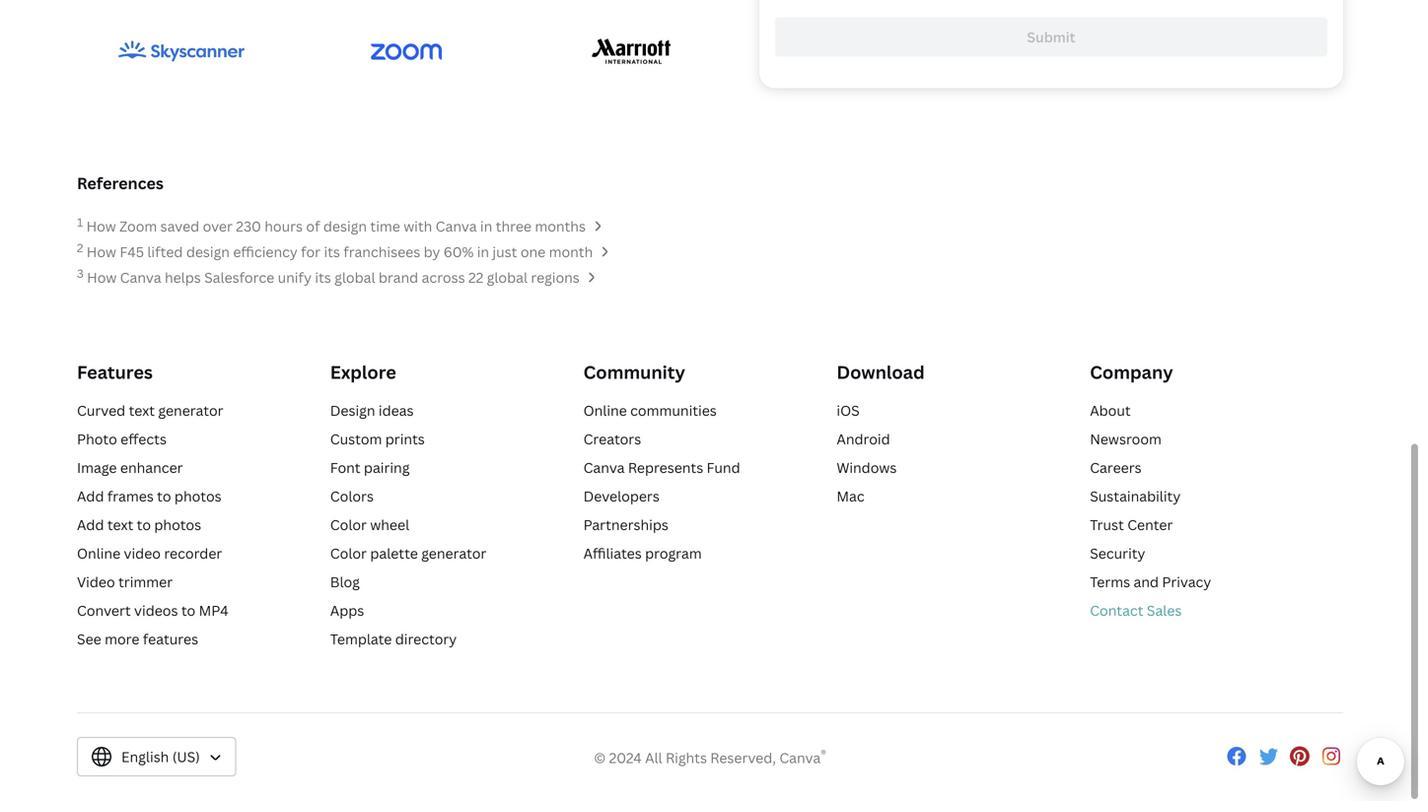 Task type: vqa. For each thing, say whether or not it's contained in the screenshot.


Task type: locate. For each thing, give the bounding box(es) containing it.
1 horizontal spatial global
[[487, 268, 528, 287]]

1 vertical spatial add
[[77, 516, 104, 535]]

canva represents fund link
[[584, 459, 740, 477]]

wheel
[[370, 516, 409, 535]]

partnerships
[[584, 516, 669, 535]]

by
[[424, 243, 440, 261]]

photos down the enhancer
[[175, 487, 222, 506]]

in left the just
[[477, 243, 489, 261]]

image
[[77, 459, 117, 477]]

canva down f45 on the left top of the page
[[120, 268, 161, 287]]

canva inside 1 how zoom saved over 230 hours of design time with canva in three months
[[436, 217, 477, 236]]

marriott image
[[592, 39, 671, 64]]

0 vertical spatial its
[[324, 243, 340, 261]]

0 horizontal spatial global
[[335, 268, 375, 287]]

0 vertical spatial online
[[584, 401, 627, 420]]

program
[[645, 544, 702, 563]]

center
[[1128, 516, 1173, 535]]

generator up effects
[[158, 401, 223, 420]]

2 vertical spatial how
[[87, 268, 117, 287]]

1 horizontal spatial design
[[323, 217, 367, 236]]

online up creators at left bottom
[[584, 401, 627, 420]]

developers link
[[584, 487, 660, 506]]

design inside 1 how zoom saved over 230 hours of design time with canva in three months
[[323, 217, 367, 236]]

video
[[77, 573, 115, 592]]

community
[[584, 361, 686, 385]]

to down the enhancer
[[157, 487, 171, 506]]

English (US) button
[[77, 738, 236, 777]]

to
[[157, 487, 171, 506], [137, 516, 151, 535], [181, 602, 195, 620]]

with
[[404, 217, 432, 236]]

months
[[535, 217, 586, 236]]

saved
[[160, 217, 199, 236]]

canva down creators at left bottom
[[584, 459, 625, 477]]

photo
[[77, 430, 117, 449]]

3
[[77, 266, 84, 282]]

canva right "reserved,"
[[780, 749, 821, 768]]

rights
[[666, 749, 707, 768]]

custom
[[330, 430, 382, 449]]

0 vertical spatial in
[[480, 217, 492, 236]]

text up effects
[[129, 401, 155, 420]]

developers
[[584, 487, 660, 506]]

1 vertical spatial its
[[315, 268, 331, 287]]

how for how canva helps salesforce unify its global brand across 22 global regions
[[87, 268, 117, 287]]

in inside 2 how f45 lifted design efficiency for its franchisees by 60% in just one month
[[477, 243, 489, 261]]

colors link
[[330, 487, 374, 506]]

0 vertical spatial to
[[157, 487, 171, 506]]

0 vertical spatial color
[[330, 516, 367, 535]]

ideas
[[379, 401, 414, 420]]

blog
[[330, 573, 360, 592]]

add up the video
[[77, 516, 104, 535]]

to left mp4
[[181, 602, 195, 620]]

text
[[129, 401, 155, 420], [107, 516, 133, 535]]

online up the video
[[77, 544, 120, 563]]

1 horizontal spatial online
[[584, 401, 627, 420]]

zoom image
[[371, 43, 442, 60]]

trimmer
[[118, 573, 173, 592]]

its inside 3 how canva helps salesforce unify its global brand across 22 global regions
[[315, 268, 331, 287]]

0 vertical spatial add
[[77, 487, 104, 506]]

newsroom link
[[1090, 430, 1162, 449]]

helps
[[165, 268, 201, 287]]

online video recorder link
[[77, 544, 222, 563]]

how inside 3 how canva helps salesforce unify its global brand across 22 global regions
[[87, 268, 117, 287]]

1 color from the top
[[330, 516, 367, 535]]

how inside 2 how f45 lifted design efficiency for its franchisees by 60% in just one month
[[87, 243, 116, 261]]

global down the just
[[487, 268, 528, 287]]

online communities creators canva represents fund developers partnerships affiliates program
[[584, 401, 740, 563]]

one
[[521, 243, 546, 261]]

230
[[236, 217, 261, 236]]

see
[[77, 630, 101, 649]]

3 how canva helps salesforce unify its global brand across 22 global regions
[[77, 266, 580, 287]]

add down image
[[77, 487, 104, 506]]

1 vertical spatial how
[[87, 243, 116, 261]]

frames
[[107, 487, 154, 506]]

design down over
[[186, 243, 230, 261]]

its inside 2 how f45 lifted design efficiency for its franchisees by 60% in just one month
[[324, 243, 340, 261]]

canva up 60%
[[436, 217, 477, 236]]

contact sales link
[[1090, 602, 1182, 620]]

mac link
[[837, 487, 865, 506]]

month
[[549, 243, 593, 261]]

0 vertical spatial photos
[[175, 487, 222, 506]]

color wheel link
[[330, 516, 409, 535]]

windows
[[837, 459, 897, 477]]

canva
[[436, 217, 477, 236], [120, 268, 161, 287], [584, 459, 625, 477], [780, 749, 821, 768]]

1 vertical spatial online
[[77, 544, 120, 563]]

mac
[[837, 487, 865, 506]]

in left three
[[480, 217, 492, 236]]

terms
[[1090, 573, 1130, 592]]

color up blog link
[[330, 544, 367, 563]]

color
[[330, 516, 367, 535], [330, 544, 367, 563]]

0 vertical spatial text
[[129, 401, 155, 420]]

to up video
[[137, 516, 151, 535]]

sustainability
[[1090, 487, 1181, 506]]

0 horizontal spatial design
[[186, 243, 230, 261]]

recorder
[[164, 544, 222, 563]]

how right 2
[[87, 243, 116, 261]]

about newsroom careers sustainability trust center security terms and privacy contact sales
[[1090, 401, 1211, 620]]

android
[[837, 430, 890, 449]]

0 horizontal spatial to
[[137, 516, 151, 535]]

online inside online communities creators canva represents fund developers partnerships affiliates program
[[584, 401, 627, 420]]

salesforce
[[204, 268, 274, 287]]

in
[[480, 217, 492, 236], [477, 243, 489, 261]]

curved
[[77, 401, 125, 420]]

1 vertical spatial color
[[330, 544, 367, 563]]

features
[[77, 361, 153, 385]]

its
[[324, 243, 340, 261], [315, 268, 331, 287]]

add
[[77, 487, 104, 506], [77, 516, 104, 535]]

how right "3"
[[87, 268, 117, 287]]

generator inside design ideas custom prints font pairing colors color wheel color palette generator blog apps template directory
[[421, 544, 487, 563]]

its right for
[[324, 243, 340, 261]]

design ideas link
[[330, 401, 414, 420]]

2
[[77, 240, 83, 256]]

security link
[[1090, 544, 1146, 563]]

0 vertical spatial design
[[323, 217, 367, 236]]

color down colors
[[330, 516, 367, 535]]

generator right palette
[[421, 544, 487, 563]]

text down frames
[[107, 516, 133, 535]]

1 vertical spatial generator
[[421, 544, 487, 563]]

photo effects link
[[77, 430, 167, 449]]

how right 1
[[86, 217, 116, 236]]

in inside 1 how zoom saved over 230 hours of design time with canva in three months
[[480, 217, 492, 236]]

1 vertical spatial design
[[186, 243, 230, 261]]

convert
[[77, 602, 131, 620]]

1 horizontal spatial generator
[[421, 544, 487, 563]]

0 horizontal spatial generator
[[158, 401, 223, 420]]

canva inside © 2024 all rights reserved, canva ®
[[780, 749, 821, 768]]

1 vertical spatial in
[[477, 243, 489, 261]]

0 horizontal spatial online
[[77, 544, 120, 563]]

global down 2 how f45 lifted design efficiency for its franchisees by 60% in just one month
[[335, 268, 375, 287]]

design up 2 how f45 lifted design efficiency for its franchisees by 60% in just one month
[[323, 217, 367, 236]]

1 add from the top
[[77, 487, 104, 506]]

just
[[493, 243, 517, 261]]

1
[[77, 214, 83, 230]]

0 vertical spatial how
[[86, 217, 116, 236]]

video
[[124, 544, 161, 563]]

design
[[323, 217, 367, 236], [186, 243, 230, 261]]

2 how f45 lifted design efficiency for its franchisees by 60% in just one month
[[77, 240, 593, 261]]

2 vertical spatial to
[[181, 602, 195, 620]]

represents
[[628, 459, 703, 477]]

trust center link
[[1090, 516, 1173, 535]]

0 vertical spatial generator
[[158, 401, 223, 420]]

generator
[[158, 401, 223, 420], [421, 544, 487, 563]]

photos up recorder
[[154, 516, 201, 535]]

how inside 1 how zoom saved over 230 hours of design time with canva in three months
[[86, 217, 116, 236]]

how for how zoom saved over 230 hours of design time with canva in three months
[[86, 217, 116, 236]]

lifted
[[147, 243, 183, 261]]

add frames to photos link
[[77, 487, 222, 506]]

affiliates program link
[[584, 544, 702, 563]]

windows link
[[837, 459, 897, 477]]

(us)
[[172, 748, 200, 767]]

its right unify
[[315, 268, 331, 287]]



Task type: describe. For each thing, give the bounding box(es) containing it.
videos
[[134, 602, 178, 620]]

affiliates
[[584, 544, 642, 563]]

2 add from the top
[[77, 516, 104, 535]]

newsroom
[[1090, 430, 1162, 449]]

generator inside the "curved text generator photo effects image enhancer add frames to photos add text to photos online video recorder video trimmer convert videos to mp4 see more features"
[[158, 401, 223, 420]]

22
[[468, 268, 484, 287]]

2 color from the top
[[330, 544, 367, 563]]

company
[[1090, 361, 1174, 385]]

brand
[[379, 268, 418, 287]]

and
[[1134, 573, 1159, 592]]

blog link
[[330, 573, 360, 592]]

more
[[105, 630, 140, 649]]

template
[[330, 630, 392, 649]]

color palette generator link
[[330, 544, 487, 563]]

across
[[422, 268, 465, 287]]

f45
[[120, 243, 144, 261]]

canva inside online communities creators canva represents fund developers partnerships affiliates program
[[584, 459, 625, 477]]

time
[[370, 217, 400, 236]]

trust
[[1090, 516, 1124, 535]]

1 vertical spatial to
[[137, 516, 151, 535]]

1 how zoom saved over 230 hours of design time with canva in three months
[[77, 214, 586, 236]]

fund
[[707, 459, 740, 477]]

font pairing link
[[330, 459, 410, 477]]

careers
[[1090, 459, 1142, 477]]

terms and privacy link
[[1090, 573, 1211, 592]]

android link
[[837, 430, 890, 449]]

zoom
[[119, 217, 157, 236]]

explore
[[330, 361, 396, 385]]

regions
[[531, 268, 580, 287]]

design
[[330, 401, 375, 420]]

directory
[[395, 630, 457, 649]]

how for how f45 lifted design efficiency for its franchisees by 60% in just one month
[[87, 243, 116, 261]]

2 horizontal spatial to
[[181, 602, 195, 620]]

skyscanner image
[[118, 41, 245, 62]]

pairing
[[364, 459, 410, 477]]

download
[[837, 361, 925, 385]]

careers link
[[1090, 459, 1142, 477]]

of
[[306, 217, 320, 236]]

2 global from the left
[[487, 268, 528, 287]]

hours
[[265, 217, 303, 236]]

1 vertical spatial photos
[[154, 516, 201, 535]]

privacy
[[1162, 573, 1211, 592]]

references
[[77, 173, 164, 194]]

ios android windows mac
[[837, 401, 897, 506]]

effects
[[120, 430, 167, 449]]

english (us)
[[121, 748, 200, 767]]

three
[[496, 217, 532, 236]]

online inside the "curved text generator photo effects image enhancer add frames to photos add text to photos online video recorder video trimmer convert videos to mp4 see more features"
[[77, 544, 120, 563]]

© 2024 all rights reserved, canva ®
[[594, 747, 826, 768]]

curved text generator link
[[77, 401, 223, 420]]

creators link
[[584, 430, 641, 449]]

ios
[[837, 401, 860, 420]]

partnerships link
[[584, 516, 669, 535]]

communities
[[630, 401, 717, 420]]

curved text generator photo effects image enhancer add frames to photos add text to photos online video recorder video trimmer convert videos to mp4 see more features
[[77, 401, 229, 649]]

about
[[1090, 401, 1131, 420]]

colors
[[330, 487, 374, 506]]

features
[[143, 630, 198, 649]]

ios link
[[837, 401, 860, 420]]

security
[[1090, 544, 1146, 563]]

sales
[[1147, 602, 1182, 620]]

unify
[[278, 268, 312, 287]]

1 vertical spatial text
[[107, 516, 133, 535]]

convert videos to mp4 link
[[77, 602, 229, 620]]

design inside 2 how f45 lifted design efficiency for its franchisees by 60% in just one month
[[186, 243, 230, 261]]

creators
[[584, 430, 641, 449]]

sustainability link
[[1090, 487, 1181, 506]]

canva inside 3 how canva helps salesforce unify its global brand across 22 global regions
[[120, 268, 161, 287]]

template directory link
[[330, 630, 457, 649]]

about link
[[1090, 401, 1131, 420]]

mp4
[[199, 602, 229, 620]]

online communities link
[[584, 401, 717, 420]]

apps link
[[330, 602, 364, 620]]

enhancer
[[120, 459, 183, 477]]

video trimmer link
[[77, 573, 173, 592]]

2024
[[609, 749, 642, 768]]

design ideas custom prints font pairing colors color wheel color palette generator blog apps template directory
[[330, 401, 487, 649]]

font
[[330, 459, 361, 477]]

over
[[203, 217, 233, 236]]

1 global from the left
[[335, 268, 375, 287]]

1 horizontal spatial to
[[157, 487, 171, 506]]

for
[[301, 243, 321, 261]]



